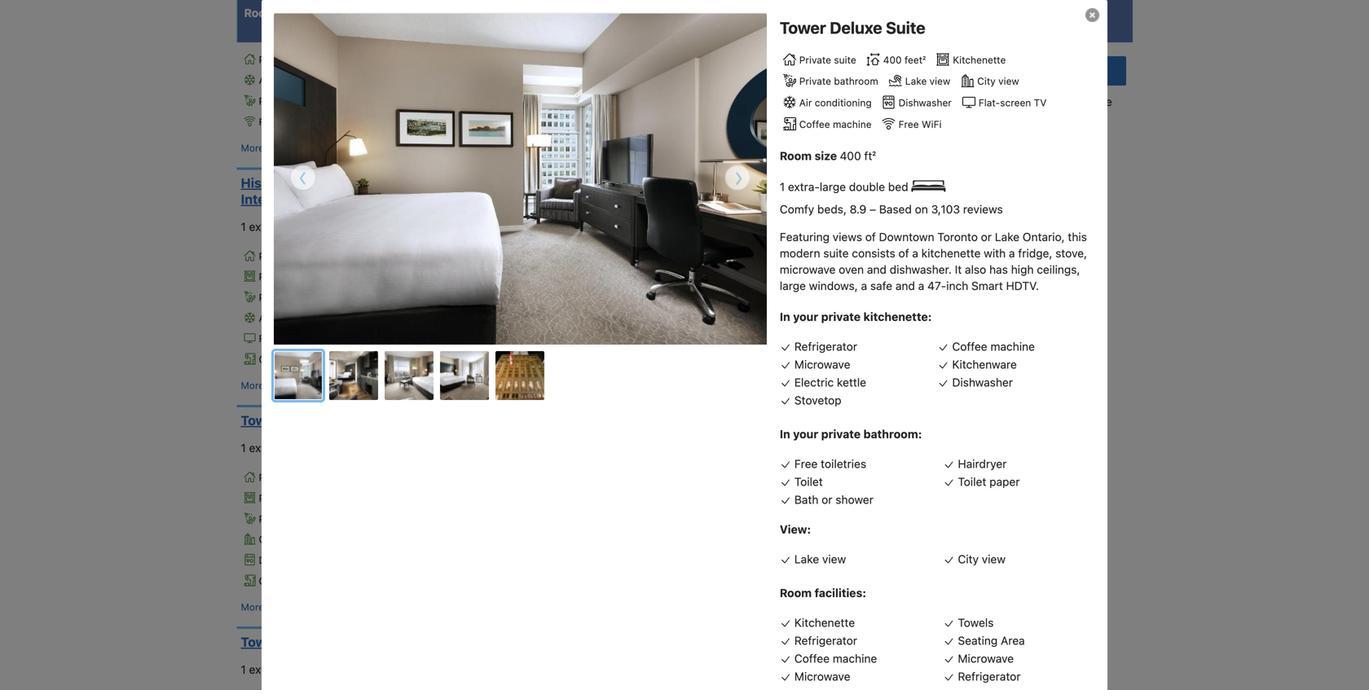 Task type: vqa. For each thing, say whether or not it's contained in the screenshot.
Tower Premium Suite
yes



Task type: locate. For each thing, give the bounding box(es) containing it.
0 vertical spatial flat-
[[979, 97, 1000, 108]]

suite down type
[[293, 54, 316, 65]]

private suite for conditioning
[[259, 54, 316, 65]]

1 vertical spatial and
[[896, 279, 915, 292]]

2 425 from the top
[[340, 250, 358, 262]]

0 vertical spatial lake view
[[905, 75, 951, 87]]

3 no prepayment needed from the top
[[714, 452, 828, 464]]

tower deluxe suite inside tower deluxe suite link
[[241, 413, 361, 428]]

3 before from the top
[[801, 415, 831, 426]]

kitchenette:
[[864, 310, 932, 323]]

1 inside dialog dialog
[[780, 180, 785, 193]]

1 horizontal spatial free wifi
[[356, 354, 399, 365]]

– pay at the property
[[714, 34, 885, 61], [714, 215, 885, 241], [714, 452, 885, 479], [714, 562, 885, 589], [714, 674, 885, 690]]

in
[[780, 310, 790, 323], [780, 427, 790, 441]]

4 available from the top
[[791, 599, 831, 610]]

4 prepayment from the top
[[730, 562, 789, 574]]

0 vertical spatial in
[[780, 310, 790, 323]]

2 vertical spatial before 2 july 2024
[[714, 525, 861, 552]]

3 more link from the top
[[241, 599, 264, 615]]

2 horizontal spatial wifi
[[922, 118, 942, 130]]

2 more link from the top
[[241, 377, 264, 394]]

1 vertical spatial in
[[780, 427, 790, 441]]

lake view up room facilities: ​
[[795, 552, 846, 566]]

suite for air conditioning
[[293, 54, 316, 65]]

2 425 feet² from the top
[[340, 250, 383, 262]]

your down stovetop
[[793, 427, 818, 441]]

before 1 july 2024 down stovetop
[[714, 415, 860, 442]]

excluded: down price
[[557, 39, 599, 49]]

machine up tower deluxe suite link
[[292, 354, 331, 365]]

free wifi down 400 feet²
[[899, 118, 942, 130]]

1 vertical spatial 400
[[840, 149, 861, 162]]

has
[[990, 263, 1008, 276]]

2 before 2 july 2024 from the top
[[714, 177, 861, 204]]

lake view down 400 feet²
[[905, 75, 951, 87]]

5 pay from the top
[[840, 674, 856, 685]]

2024
[[714, 12, 738, 24], [714, 193, 738, 204], [714, 430, 738, 442], [714, 540, 738, 552], [714, 652, 738, 663]]

discount left bath
[[749, 489, 788, 501]]

photo of tower deluxe suite #2 image
[[329, 351, 378, 400]]

1 private from the top
[[821, 310, 861, 323]]

or right bath
[[822, 493, 833, 506]]

1 toilet from the left
[[795, 475, 823, 488]]

suite left -
[[351, 175, 384, 191]]

1 2024 from the top
[[714, 12, 738, 24]]

suite right premium
[[342, 634, 374, 650]]

double inside dialog dialog
[[849, 180, 885, 193]]

discount up microwave
[[749, 251, 788, 263]]

2 vertical spatial room
[[780, 586, 812, 600]]

0 vertical spatial private kitchenette
[[259, 271, 345, 283]]

before 2 july 2024
[[714, 0, 861, 24], [714, 177, 861, 204], [714, 525, 861, 552]]

suite
[[293, 54, 316, 65], [834, 54, 856, 65], [824, 246, 849, 260], [293, 250, 316, 262], [293, 472, 316, 483]]

2 vertical spatial kitchenette
[[293, 493, 345, 504]]

bath
[[795, 493, 819, 506]]

toilet up bath
[[795, 475, 823, 488]]

or up with
[[981, 230, 992, 244]]

%
[[613, 39, 621, 49], [650, 39, 658, 49], [613, 219, 621, 229], [650, 219, 658, 229]]

0 vertical spatial tower deluxe suite
[[780, 18, 926, 37]]

before down stovetop
[[801, 415, 831, 426]]

the
[[871, 34, 885, 46], [871, 215, 885, 226], [871, 452, 885, 464], [871, 562, 885, 574], [871, 674, 885, 685]]

1 private kitchenette from the top
[[259, 271, 345, 283]]

cancellation down bath
[[738, 525, 798, 536]]

no prepayment needed
[[714, 34, 828, 46], [714, 215, 828, 226], [714, 452, 828, 464], [714, 562, 828, 574], [714, 674, 828, 685]]

private suite left 400 feet²
[[799, 54, 856, 65]]

beds,
[[817, 202, 847, 216]]

tower for tower premium suite link
[[241, 634, 279, 650]]

toilet for toilet paper
[[958, 475, 987, 488]]

of
[[489, 6, 501, 20], [865, 230, 876, 244], [899, 246, 909, 260]]

tower inside tower deluxe suite link
[[241, 413, 279, 428]]

discount down choices
[[749, 71, 788, 83]]

1 tax, from the top
[[624, 39, 640, 49]]

july down facilities:
[[841, 636, 860, 648]]

1 vertical spatial 13
[[602, 219, 611, 229]]

1 vertical spatial before 2 july 2024
[[714, 177, 861, 204]]

1 extra-large double bed for tower premium suite
[[241, 663, 373, 676]]

425
[[340, 54, 358, 65], [340, 250, 358, 262]]

4 the from the top
[[871, 562, 885, 574]]

1 horizontal spatial tv
[[1034, 97, 1047, 108]]

3 no from the top
[[714, 452, 728, 464]]

2 vertical spatial free cancellation
[[714, 636, 798, 648]]

1 horizontal spatial tower deluxe suite
[[780, 18, 926, 37]]

2 horizontal spatial free wifi
[[899, 118, 942, 130]]

1 discount from the top
[[749, 71, 788, 83]]

1 vertical spatial cancellation
[[738, 525, 798, 536]]

0 vertical spatial excluded:
[[557, 39, 599, 49]]

1 vertical spatial 425
[[340, 250, 358, 262]]

13 down "us$752"
[[602, 219, 611, 229]]

private
[[259, 54, 291, 65], [799, 54, 831, 65], [799, 75, 831, 87], [259, 95, 291, 107], [259, 250, 291, 262], [259, 271, 291, 283], [259, 292, 291, 303], [259, 472, 291, 483], [259, 493, 291, 504], [259, 513, 291, 525]]

0 vertical spatial and
[[867, 263, 887, 276]]

available
[[791, 71, 831, 83], [791, 251, 831, 263], [791, 489, 831, 501], [791, 599, 831, 610]]

your for in your private kitchenette:
[[793, 310, 818, 323]]

1 13 % tax, 6 % city tax from the top
[[557, 39, 676, 65]]

0 vertical spatial 13 % tax, 6 % city tax
[[557, 39, 676, 65]]

conditioning up room size 400 ft²
[[815, 97, 872, 108]]

feet² for dishwasher
[[361, 250, 383, 262]]

prepayment
[[730, 34, 789, 46], [730, 215, 789, 226], [730, 452, 789, 464], [730, 562, 789, 574], [730, 674, 789, 685]]

0 vertical spatial deluxe
[[830, 18, 882, 37]]

0 horizontal spatial lake
[[795, 552, 819, 566]]

2 at from the top
[[859, 215, 868, 226]]

suite down 'views'
[[824, 246, 849, 260]]

select
[[911, 6, 946, 20]]

2 needed from the top
[[792, 215, 828, 226]]

400 feet²
[[883, 54, 926, 65]]

refrigerator
[[795, 340, 857, 353], [795, 634, 857, 647], [958, 670, 1021, 683]]

a right with
[[1009, 246, 1015, 260]]

0 horizontal spatial 400
[[840, 149, 861, 162]]

and down consists
[[867, 263, 887, 276]]

free wifi up tower deluxe suite link
[[356, 354, 399, 365]]

before down bath
[[801, 525, 831, 536]]

1 vertical spatial room
[[780, 149, 812, 162]]

air
[[259, 75, 272, 86], [799, 97, 812, 108], [259, 312, 272, 324]]

5 2024 from the top
[[714, 652, 738, 663]]

2 your from the top
[[793, 427, 818, 441]]

toilet paper
[[958, 475, 1020, 488]]

private suite down view
[[259, 250, 316, 262]]

– inside dialog dialog
[[870, 202, 876, 216]]

more details on meals and payment options image
[[887, 175, 898, 186]]

0 horizontal spatial flat-
[[259, 333, 280, 345]]

kitchenette up confirmation
[[953, 54, 1006, 65]]

13 % tax, 6 % city tax down "us$752"
[[557, 219, 676, 245]]

0 horizontal spatial free wifi
[[259, 116, 302, 127]]

0 horizontal spatial of
[[489, 6, 501, 20]]

bath or shower
[[795, 493, 874, 506]]

1 horizontal spatial toilet
[[958, 475, 987, 488]]

1 horizontal spatial flat-
[[979, 97, 1000, 108]]

at
[[859, 34, 868, 46], [859, 215, 868, 226], [859, 452, 868, 464], [859, 562, 868, 574], [859, 674, 868, 685]]

double for tower deluxe suite
[[310, 441, 346, 455]]

1 13 from the top
[[602, 39, 611, 49]]

5 prepayment from the top
[[730, 674, 789, 685]]

double
[[310, 23, 346, 37], [849, 180, 885, 193], [310, 220, 346, 233], [310, 441, 346, 455], [310, 663, 346, 676]]

0 vertical spatial tv
[[1034, 97, 1047, 108]]

1 extra-large double bed down type
[[241, 23, 373, 37]]

suite for private kitchenette
[[293, 250, 316, 262]]

2 horizontal spatial of
[[899, 246, 909, 260]]

1 vertical spatial 6
[[642, 219, 648, 229]]

large inside featuring views of downtown toronto or lake ontario, this modern suite consists of a kitchenette with a fridge, stove, microwave oven and dishwasher. it also has high ceilings, large windows, a safe and a 47-inch smart hdtv.
[[780, 279, 806, 292]]

3 more from the top
[[241, 601, 264, 613]]

4 – pay at the property from the top
[[714, 562, 885, 589]]

13
[[602, 39, 611, 49], [602, 219, 611, 229]]

2 vertical spatial more link
[[241, 599, 264, 615]]

1 6 from the top
[[642, 39, 648, 49]]

3 needed from the top
[[792, 452, 828, 464]]

1 vertical spatial kitchenette
[[293, 271, 345, 283]]

0 vertical spatial 2
[[833, 0, 839, 8]]

0 vertical spatial city view
[[977, 75, 1019, 87]]

1 in from the top
[[780, 310, 790, 323]]

and down dishwasher.
[[896, 279, 915, 292]]

photo of tower deluxe suite #3 image
[[385, 351, 434, 400]]

discount
[[749, 71, 788, 83], [749, 251, 788, 263], [749, 489, 788, 501], [749, 599, 788, 610]]

1 425 from the top
[[340, 54, 358, 65]]

0 vertical spatial 13
[[602, 39, 611, 49]]

lake view
[[905, 75, 951, 87], [795, 552, 846, 566]]

3 prepayment from the top
[[730, 452, 789, 464]]

0 vertical spatial kitchenette
[[922, 246, 981, 260]]

your for in your private bathroom:
[[793, 427, 818, 441]]

private for kitchenette:
[[821, 310, 861, 323]]

suite for tower deluxe suite link
[[328, 413, 361, 428]]

suite
[[886, 18, 926, 37], [351, 175, 384, 191], [328, 413, 361, 428], [342, 634, 374, 650]]

0 vertical spatial cancellation
[[738, 177, 798, 189]]

in for in your private kitchenette:
[[780, 310, 790, 323]]

2 vertical spatial of
[[899, 246, 909, 260]]

photo of tower deluxe suite #4 image
[[440, 351, 489, 400]]

occupancy image
[[439, 177, 450, 188]]

0 vertical spatial kitchenette
[[953, 54, 1006, 65]]

0 vertical spatial 425 feet²
[[340, 54, 383, 65]]

pay
[[840, 34, 856, 46], [840, 215, 856, 226], [840, 452, 856, 464], [840, 562, 856, 574], [840, 674, 856, 685]]

1 horizontal spatial of
[[865, 230, 876, 244]]

13 % tax, 6 % city tax down price for 3 nights at the top left of the page
[[557, 39, 676, 65]]

1 extra-large double bed down view
[[241, 220, 373, 233]]

0 vertical spatial before 1 july 2024
[[714, 415, 860, 442]]

suite down view
[[293, 250, 316, 262]]

large down view
[[281, 220, 307, 233]]

1 vertical spatial refrigerator
[[795, 634, 857, 647]]

conditioning up "photo of tower deluxe suite #2"
[[274, 312, 331, 324]]

1 425 feet² from the top
[[340, 54, 383, 65]]

1 vertical spatial screen
[[280, 333, 311, 345]]

lake up with
[[995, 230, 1020, 244]]

0 vertical spatial photo of tower deluxe suite #1 image
[[274, 13, 767, 346]]

wifi up the historic on the left top
[[282, 116, 302, 127]]

2 tax from the top
[[557, 236, 570, 245]]

tv inside dialog dialog
[[1034, 97, 1047, 108]]

coffee machine up room size 400 ft²
[[799, 118, 872, 130]]

extra- down tower deluxe suite link
[[249, 441, 281, 455]]

13 down for
[[602, 39, 611, 49]]

private
[[821, 310, 861, 323], [821, 427, 861, 441]]

before down size
[[801, 177, 831, 189]]

historic superior suite - interior view link
[[241, 175, 424, 207]]

feet² inside dialog dialog
[[905, 54, 926, 65]]

deluxe inside dialog dialog
[[830, 18, 882, 37]]

extra- for tower deluxe suite
[[249, 441, 281, 455]]

private suite
[[259, 54, 316, 65], [799, 54, 856, 65], [259, 250, 316, 262], [259, 472, 316, 483]]

kitchenette down room facilities: ​
[[795, 616, 855, 630]]

1 the from the top
[[871, 34, 885, 46]]

2 tax, from the top
[[624, 219, 640, 229]]

wifi down 400 feet²
[[922, 118, 942, 130]]

bathroom inside dialog dialog
[[834, 75, 878, 87]]

machine
[[833, 118, 872, 130], [991, 340, 1035, 353], [292, 354, 331, 365], [292, 575, 331, 587], [833, 652, 877, 665]]

smart
[[972, 279, 1003, 292]]

suite left 400 feet²
[[834, 54, 856, 65]]

kitchenette down tower deluxe suite link
[[293, 493, 345, 504]]

3 2024 from the top
[[714, 430, 738, 442]]

tax,
[[624, 39, 640, 49], [624, 219, 640, 229]]

confirmation is immediate
[[975, 95, 1112, 108]]

july
[[842, 0, 861, 8], [842, 177, 861, 189], [841, 415, 860, 426], [842, 525, 861, 536], [841, 636, 860, 648]]

0 vertical spatial or
[[981, 230, 992, 244]]

tower inside dialog dialog
[[780, 18, 826, 37]]

refrigerator up electric kettle at right
[[795, 340, 857, 353]]

2 13 % tax, 6 % city tax from the top
[[557, 219, 676, 245]]

a
[[912, 246, 919, 260], [1009, 246, 1015, 260], [861, 279, 867, 292], [918, 279, 925, 292]]

0 vertical spatial private
[[821, 310, 861, 323]]

excluded:
[[557, 39, 599, 49], [557, 219, 599, 229]]

1 vertical spatial or
[[822, 493, 833, 506]]

0 vertical spatial your
[[793, 310, 818, 323]]

more link for tower deluxe suite
[[241, 599, 264, 615]]

6
[[642, 39, 648, 49], [642, 219, 648, 229]]

0 vertical spatial lake
[[905, 75, 927, 87]]

room left facilities:
[[780, 586, 812, 600]]

discount available down view:
[[746, 599, 831, 610]]

room left size
[[780, 149, 812, 162]]

dialog dialog
[[262, 0, 1369, 690]]

wifi right "photo of tower deluxe suite #2"
[[379, 354, 399, 365]]

2 private from the top
[[821, 427, 861, 441]]

available left "​"
[[791, 599, 831, 610]]

1 pay from the top
[[840, 34, 856, 46]]

13 for air conditioning
[[602, 219, 611, 229]]

1 extra-large double bed up 8.9
[[780, 180, 912, 193]]

3 2 from the top
[[833, 525, 839, 536]]

1 more from the top
[[241, 142, 264, 153]]

0 vertical spatial air
[[259, 75, 272, 86]]

flat-
[[979, 97, 1000, 108], [259, 333, 280, 345]]

suite inside featuring views of downtown toronto or lake ontario, this modern suite consists of a kitchenette with a fridge, stove, microwave oven and dishwasher. it also has high ceilings, large windows, a safe and a 47-inch smart hdtv.
[[824, 246, 849, 260]]

1 vertical spatial tv
[[314, 333, 327, 345]]

2 vertical spatial tower
[[241, 634, 279, 650]]

1 your from the top
[[793, 310, 818, 323]]

discount left facilities:
[[749, 599, 788, 610]]

1 vertical spatial lake
[[995, 230, 1020, 244]]

0 vertical spatial more link
[[241, 140, 264, 156]]

private down windows,
[[821, 310, 861, 323]]

1 vertical spatial tower deluxe suite
[[241, 413, 361, 428]]

1 vertical spatial 2
[[833, 177, 839, 189]]

1 no from the top
[[714, 34, 728, 46]]

2 13 from the top
[[602, 219, 611, 229]]

1 excluded: from the top
[[557, 39, 599, 49]]

4 pay from the top
[[840, 562, 856, 574]]

1 before 1 july 2024 from the top
[[714, 415, 860, 442]]

1 extra-large double bed
[[241, 23, 373, 37], [780, 180, 912, 193], [241, 220, 373, 233], [241, 441, 373, 455], [241, 663, 373, 676]]

machine up ft²
[[833, 118, 872, 130]]

2 vertical spatial city view
[[958, 552, 1006, 566]]

1 needed from the top
[[792, 34, 828, 46]]

private suite down type
[[259, 54, 316, 65]]

discount available up microwave
[[746, 251, 831, 263]]

1 extra-large double bed down tower deluxe suite link
[[241, 441, 373, 455]]

tower inside tower premium suite link
[[241, 634, 279, 650]]

of left guests
[[489, 6, 501, 20]]

kitchenette
[[953, 54, 1006, 65], [795, 616, 855, 630]]

2 2024 from the top
[[714, 193, 738, 204]]

before down room facilities: ​
[[801, 636, 831, 648]]

and
[[867, 263, 887, 276], [896, 279, 915, 292]]

0 horizontal spatial toilet
[[795, 475, 823, 488]]

1 vertical spatial air
[[799, 97, 812, 108]]

4 2024 from the top
[[714, 540, 738, 552]]

with
[[984, 246, 1006, 260]]

toiletries
[[821, 457, 866, 471]]

reviews
[[963, 202, 1003, 216]]

lake inside featuring views of downtown toronto or lake ontario, this modern suite consists of a kitchenette with a fridge, stove, microwave oven and dishwasher. it also has high ceilings, large windows, a safe and a 47-inch smart hdtv.
[[995, 230, 1020, 244]]

free wifi up the historic on the left top
[[259, 116, 302, 127]]

excluded: for air conditioning
[[557, 219, 599, 229]]

0 vertical spatial microwave
[[795, 358, 851, 371]]

2
[[833, 0, 839, 8], [833, 177, 839, 189], [833, 525, 839, 536]]

conditioning
[[274, 75, 331, 86], [815, 97, 872, 108], [274, 312, 331, 324]]

2 free cancellation from the top
[[714, 525, 798, 536]]

suite up 400 feet²
[[886, 18, 926, 37]]

suite down tower deluxe suite link
[[293, 472, 316, 483]]

large
[[281, 23, 307, 37], [820, 180, 846, 193], [281, 220, 307, 233], [780, 279, 806, 292], [281, 441, 307, 455], [281, 663, 307, 676]]

your down windows,
[[793, 310, 818, 323]]

0 horizontal spatial or
[[822, 493, 833, 506]]

extra- for tower premium suite
[[249, 663, 281, 676]]

1 horizontal spatial lake view
[[905, 75, 951, 87]]

conditioning inside dialog dialog
[[815, 97, 872, 108]]

1 horizontal spatial screen
[[1000, 97, 1031, 108]]

extra- down tower premium suite
[[249, 663, 281, 676]]

available up size
[[791, 71, 831, 83]]

2 excluded: from the top
[[557, 219, 599, 229]]

0 horizontal spatial deluxe
[[282, 413, 325, 428]]

of down downtown
[[899, 246, 909, 260]]

more link
[[241, 140, 264, 156], [241, 377, 264, 394], [241, 599, 264, 615]]

1 more link from the top
[[241, 140, 264, 156]]

1 vertical spatial kitchenette
[[795, 616, 855, 630]]

tax
[[557, 55, 570, 65], [557, 236, 570, 245]]

before right choices
[[801, 0, 831, 8]]

extra-
[[249, 23, 281, 37], [788, 180, 820, 193], [249, 220, 281, 233], [249, 441, 281, 455], [249, 663, 281, 676]]

suite for private bathroom
[[293, 472, 316, 483]]

discount available down choices
[[746, 71, 831, 83]]

0 vertical spatial 425
[[340, 54, 358, 65]]

suite for historic superior suite - interior view link
[[351, 175, 384, 191]]

2 more from the top
[[241, 380, 264, 391]]

for
[[603, 6, 619, 20]]

1 vertical spatial excluded:
[[557, 219, 599, 229]]

bed inside dialog dialog
[[888, 180, 908, 193]]

1 vertical spatial free cancellation
[[714, 525, 798, 536]]

photo of tower deluxe suite #1 image
[[274, 13, 767, 346], [275, 352, 324, 401]]

kitchenette down view
[[293, 271, 345, 283]]

city view
[[977, 75, 1019, 87], [259, 534, 301, 545], [958, 552, 1006, 566]]

2 before from the top
[[801, 177, 831, 189]]

double for historic superior suite - interior view
[[310, 220, 346, 233]]

dishwasher
[[362, 95, 415, 107], [899, 97, 952, 108], [356, 312, 409, 324], [952, 376, 1013, 389], [259, 555, 312, 566]]

1 vertical spatial lake view
[[795, 552, 846, 566]]

more for historic
[[241, 380, 264, 391]]

machine up premium
[[292, 575, 331, 587]]

conditioning down type
[[274, 75, 331, 86]]

2 vertical spatial more
[[241, 601, 264, 613]]

cancellation up comfy
[[738, 177, 798, 189]]

in for in your private bathroom:
[[780, 427, 790, 441]]

flat- inside dialog dialog
[[979, 97, 1000, 108]]

2 in from the top
[[780, 427, 790, 441]]

5 the from the top
[[871, 674, 885, 685]]

3 – pay at the property from the top
[[714, 452, 885, 479]]

wifi
[[282, 116, 302, 127], [922, 118, 942, 130], [379, 354, 399, 365]]

1 vertical spatial before 1 july 2024
[[714, 636, 860, 663]]

private bathroom
[[799, 75, 878, 87], [259, 95, 338, 107], [259, 292, 338, 303], [259, 513, 338, 525]]

1 extra-large double bed down tower premium suite
[[241, 663, 373, 676]]

1 vertical spatial photo of tower deluxe suite #1 image
[[275, 352, 324, 401]]

1 vertical spatial private kitchenette
[[259, 493, 345, 504]]

0 vertical spatial tower
[[780, 18, 826, 37]]

wifi inside dialog dialog
[[922, 118, 942, 130]]

air inside dialog dialog
[[799, 97, 812, 108]]

6 for dishwasher
[[642, 39, 648, 49]]

1
[[241, 23, 246, 37], [780, 180, 785, 193], [241, 220, 246, 233], [833, 415, 838, 426], [241, 441, 246, 455], [833, 636, 838, 648], [241, 663, 246, 676]]

tower deluxe suite down "photo of tower deluxe suite #2"
[[241, 413, 361, 428]]

tower deluxe suite up 400 feet²
[[780, 18, 926, 37]]

also
[[965, 263, 986, 276]]

1 horizontal spatial kitchenette
[[953, 54, 1006, 65]]

toilet down hairdryer
[[958, 475, 987, 488]]

large down microwave
[[780, 279, 806, 292]]

2 6 from the top
[[642, 219, 648, 229]]

feet² for free wifi
[[361, 54, 383, 65]]

air conditioning inside dialog dialog
[[799, 97, 872, 108]]

electric kettle
[[795, 376, 866, 389]]

double for tower premium suite
[[310, 663, 346, 676]]

4 property from the top
[[714, 578, 754, 589]]

1 vertical spatial 425 feet²
[[340, 250, 383, 262]]

microwave
[[795, 358, 851, 371], [958, 652, 1014, 665], [795, 670, 851, 683]]

historic superior suite - interior view
[[241, 175, 393, 207]]

flat-screen tv inside dialog dialog
[[979, 97, 1047, 108]]

july up 8.9
[[842, 177, 861, 189]]

2 pay from the top
[[840, 215, 856, 226]]

2 cancellation from the top
[[738, 525, 798, 536]]

suite down "photo of tower deluxe suite #2"
[[328, 413, 361, 428]]

flat-screen tv
[[979, 97, 1047, 108], [259, 333, 327, 345]]

before 1 july 2024
[[714, 415, 860, 442], [714, 636, 860, 663]]

suite inside historic superior suite - interior view
[[351, 175, 384, 191]]

private up toiletries at the bottom of the page
[[821, 427, 861, 441]]

excluded: down "us$752"
[[557, 219, 599, 229]]

1 – pay at the property from the top
[[714, 34, 885, 61]]

0 vertical spatial 400
[[883, 54, 902, 65]]

1 at from the top
[[859, 34, 868, 46]]

kitchenette down toronto
[[922, 246, 981, 260]]

1 vertical spatial more
[[241, 380, 264, 391]]

coffee
[[799, 118, 830, 130], [952, 340, 988, 353], [259, 354, 290, 365], [259, 575, 290, 587], [795, 652, 830, 665]]

1 vertical spatial tax
[[557, 236, 570, 245]]

toilet
[[795, 475, 823, 488], [958, 475, 987, 488]]

1 vertical spatial air conditioning
[[799, 97, 872, 108]]

0 horizontal spatial tower deluxe suite
[[241, 413, 361, 428]]



Task type: describe. For each thing, give the bounding box(es) containing it.
425 for kitchenette
[[340, 250, 358, 262]]

5 no from the top
[[714, 674, 728, 685]]

1 available from the top
[[791, 71, 831, 83]]

room facilities: ​
[[780, 586, 869, 600]]

13 for dishwasher
[[602, 39, 611, 49]]

4 discount available from the top
[[746, 599, 831, 610]]

us$752
[[553, 178, 604, 194]]

room for room type
[[244, 6, 276, 20]]

select rooms
[[911, 6, 946, 36]]

stovetop
[[795, 394, 842, 407]]

coffee up tower premium suite
[[259, 575, 290, 587]]

13 % tax, 6 % city tax for air conditioning
[[557, 219, 676, 245]]

your
[[697, 6, 722, 20]]

microwave
[[780, 263, 836, 276]]

kitchenware
[[952, 358, 1017, 371]]

guests
[[503, 6, 542, 20]]

superior
[[294, 175, 348, 191]]

coffee machine up the kitchenware
[[952, 340, 1035, 353]]

1 cancellation from the top
[[738, 177, 798, 189]]

1 before from the top
[[801, 0, 831, 8]]

0 vertical spatial conditioning
[[274, 75, 331, 86]]

large down type
[[281, 23, 307, 37]]

number
[[441, 6, 486, 20]]

hdtv.
[[1006, 279, 1039, 292]]

tower premium suite link
[[241, 634, 424, 650]]

2 the from the top
[[871, 215, 885, 226]]

2 2 from the top
[[833, 177, 839, 189]]

2 discount available from the top
[[746, 251, 831, 263]]

downtown
[[879, 230, 935, 244]]

rooms
[[911, 22, 946, 36]]

premium
[[282, 634, 339, 650]]

bed for historic superior suite - interior view
[[349, 220, 369, 233]]

towels
[[958, 616, 994, 630]]

private suite for kitchenette
[[259, 250, 316, 262]]

2 available from the top
[[791, 251, 831, 263]]

1 prepayment from the top
[[730, 34, 789, 46]]

safe
[[870, 279, 893, 292]]

facilities:
[[815, 586, 866, 600]]

paper
[[990, 475, 1020, 488]]

coffee down room facilities: ​
[[795, 652, 830, 665]]

tower for tower deluxe suite link
[[241, 413, 279, 428]]

coffee machine down facilities:
[[795, 652, 877, 665]]

comfy
[[780, 202, 814, 216]]

5 needed from the top
[[792, 674, 828, 685]]

electric
[[795, 376, 834, 389]]

4 before from the top
[[801, 525, 831, 536]]

425 feet² for kitchenette
[[340, 250, 383, 262]]

5 at from the top
[[859, 674, 868, 685]]

0 horizontal spatial screen
[[280, 333, 311, 345]]

1 extra-large double bed for tower deluxe suite
[[241, 441, 373, 455]]

it
[[955, 263, 962, 276]]

8.9
[[850, 202, 867, 216]]

featuring
[[780, 230, 830, 244]]

0 horizontal spatial flat-screen tv
[[259, 333, 327, 345]]

ft²
[[864, 149, 876, 162]]

more link for historic superior suite - interior view
[[241, 377, 264, 394]]

tower premium suite
[[241, 634, 374, 650]]

based
[[879, 202, 912, 216]]

2 – pay at the property from the top
[[714, 215, 885, 241]]

bed for tower premium suite
[[349, 663, 369, 676]]

views
[[833, 230, 862, 244]]

coffee up size
[[799, 118, 830, 130]]

interior
[[241, 191, 287, 207]]

toronto
[[938, 230, 978, 244]]

large up beds,
[[820, 180, 846, 193]]

1 horizontal spatial 400
[[883, 54, 902, 65]]

machine down "​"
[[833, 652, 877, 665]]

1 horizontal spatial lake
[[905, 75, 927, 87]]

toilet for toilet
[[795, 475, 823, 488]]

coffee up the kitchenware
[[952, 340, 988, 353]]

425 feet² for conditioning
[[340, 54, 383, 65]]

coffee machine up tower premium suite
[[259, 575, 331, 587]]

view:
[[780, 523, 811, 536]]

1 extra-large double bed inside dialog dialog
[[780, 180, 912, 193]]

2 discount from the top
[[749, 251, 788, 263]]

1 2 from the top
[[833, 0, 839, 8]]

a up dishwasher.
[[912, 246, 919, 260]]

2 prepayment from the top
[[730, 215, 789, 226]]

room for room size 400 ft²
[[780, 149, 812, 162]]

view
[[291, 191, 321, 207]]

bathroom:
[[864, 427, 922, 441]]

oven
[[839, 263, 864, 276]]

tower deluxe suite link
[[241, 412, 424, 429]]

private for bathroom:
[[821, 427, 861, 441]]

1 horizontal spatial wifi
[[379, 354, 399, 365]]

photo of tower deluxe suite #5 image
[[496, 351, 544, 400]]

large down tower premium suite
[[281, 663, 307, 676]]

high
[[1011, 263, 1034, 276]]

3 available from the top
[[791, 489, 831, 501]]

more for tower
[[241, 601, 264, 613]]

3 free cancellation from the top
[[714, 636, 798, 648]]

july left select
[[842, 0, 861, 8]]

13 % tax, 6 % city tax for dishwasher
[[557, 39, 676, 65]]

1 vertical spatial microwave
[[958, 652, 1014, 665]]

nights
[[632, 6, 667, 20]]

is
[[1046, 95, 1054, 108]]

3
[[622, 6, 629, 20]]

2 vertical spatial refrigerator
[[958, 670, 1021, 683]]

price for 3 nights
[[571, 6, 667, 20]]

free wifi inside dialog dialog
[[899, 118, 942, 130]]

extra- for historic superior suite - interior view
[[249, 220, 281, 233]]

excluded: for dishwasher
[[557, 39, 599, 49]]

2 vertical spatial microwave
[[795, 670, 851, 683]]

2 no from the top
[[714, 215, 728, 226]]

comfy beds, 8.9 –                       based on  3,103 reviews
[[780, 202, 1003, 216]]

a left 47-
[[918, 279, 925, 292]]

modern
[[780, 246, 820, 260]]

2 vertical spatial air
[[259, 312, 272, 324]]

47-
[[928, 279, 946, 292]]

private suite for bathroom
[[259, 472, 316, 483]]

3 pay from the top
[[840, 452, 856, 464]]

this
[[1068, 230, 1087, 244]]

suite for tower premium suite link
[[342, 634, 374, 650]]

extra- inside dialog dialog
[[788, 180, 820, 193]]

3 before 2 july 2024 from the top
[[714, 525, 861, 552]]

4 needed from the top
[[792, 562, 828, 574]]

2 private kitchenette from the top
[[259, 493, 345, 504]]

in your private bathroom:
[[780, 427, 922, 441]]

occupancy image
[[450, 177, 460, 188]]

5 – pay at the property from the top
[[714, 674, 885, 690]]

4 no from the top
[[714, 562, 728, 574]]

type
[[279, 6, 304, 20]]

3 cancellation from the top
[[738, 636, 798, 648]]

425 for conditioning
[[340, 54, 358, 65]]

seating area
[[958, 634, 1025, 647]]

july up in your private bathroom:
[[841, 415, 860, 426]]

6 for air conditioning
[[642, 219, 648, 229]]

tax, for air conditioning
[[624, 219, 640, 229]]

or inside featuring views of downtown toronto or lake ontario, this modern suite consists of a kitchenette with a fridge, stove, microwave oven and dishwasher. it also has high ceilings, large windows, a safe and a 47-inch smart hdtv.
[[981, 230, 992, 244]]

dishwasher.
[[890, 263, 952, 276]]

featuring views of downtown toronto or lake ontario, this modern suite consists of a kitchenette with a fridge, stove, microwave oven and dishwasher. it also has high ceilings, large windows, a safe and a 47-inch smart hdtv.
[[780, 230, 1087, 292]]

confirmation
[[975, 95, 1043, 108]]

price
[[571, 6, 600, 20]]

4 no prepayment needed from the top
[[714, 562, 828, 574]]

suite inside dialog dialog
[[886, 18, 926, 37]]

fridge,
[[1018, 246, 1053, 260]]

​
[[869, 586, 869, 600]]

5 before from the top
[[801, 636, 831, 648]]

3 the from the top
[[871, 452, 885, 464]]

room size 400 ft²
[[780, 149, 876, 162]]

1 property from the top
[[714, 50, 754, 61]]

0 horizontal spatial lake view
[[795, 552, 846, 566]]

0 horizontal spatial kitchenette
[[795, 616, 855, 630]]

3 property from the top
[[714, 468, 754, 479]]

1 before 2 july 2024 from the top
[[714, 0, 861, 24]]

5 no prepayment needed from the top
[[714, 674, 828, 685]]

1 horizontal spatial and
[[896, 279, 915, 292]]

4 at from the top
[[859, 562, 868, 574]]

1 extra-large double bed for historic superior suite - interior view
[[241, 220, 373, 233]]

stove,
[[1056, 246, 1087, 260]]

0 vertical spatial air conditioning
[[259, 75, 331, 86]]

ceilings,
[[1037, 263, 1080, 276]]

0 vertical spatial refrigerator
[[795, 340, 857, 353]]

3,103
[[931, 202, 960, 216]]

kettle
[[837, 376, 866, 389]]

1 free cancellation from the top
[[714, 177, 798, 189]]

historic
[[241, 175, 291, 191]]

immediate
[[1057, 95, 1112, 108]]

machine up the kitchenware
[[991, 340, 1035, 353]]

2 vertical spatial conditioning
[[274, 312, 331, 324]]

bed for tower deluxe suite
[[349, 441, 369, 455]]

kitchenette inside featuring views of downtown toronto or lake ontario, this modern suite consists of a kitchenette with a fridge, stove, microwave oven and dishwasher. it also has high ceilings, large windows, a safe and a 47-inch smart hdtv.
[[922, 246, 981, 260]]

screen inside dialog dialog
[[1000, 97, 1031, 108]]

3 at from the top
[[859, 452, 868, 464]]

consists
[[852, 246, 896, 260]]

-
[[387, 175, 393, 191]]

2 before 1 july 2024 from the top
[[714, 636, 860, 663]]

inch
[[946, 279, 969, 292]]

5 property from the top
[[714, 689, 754, 690]]

private suite inside dialog dialog
[[799, 54, 856, 65]]

1 discount available from the top
[[746, 71, 831, 83]]

area
[[1001, 634, 1025, 647]]

seating
[[958, 634, 998, 647]]

2 no prepayment needed from the top
[[714, 215, 828, 226]]

3 discount from the top
[[749, 489, 788, 501]]

tax for dishwasher
[[557, 55, 570, 65]]

0 horizontal spatial and
[[867, 263, 887, 276]]

1 vertical spatial of
[[865, 230, 876, 244]]

tax, for dishwasher
[[624, 39, 640, 49]]

on
[[915, 202, 928, 216]]

coffee machine up tower deluxe suite link
[[259, 354, 331, 365]]

0 horizontal spatial wifi
[[282, 116, 302, 127]]

tower deluxe suite inside dialog dialog
[[780, 18, 926, 37]]

extra- down room type
[[249, 23, 281, 37]]

coffee left "photo of tower deluxe suite #2"
[[259, 354, 290, 365]]

july down shower
[[842, 525, 861, 536]]

in your private kitchenette:
[[780, 310, 932, 323]]

a left safe
[[861, 279, 867, 292]]

3 discount available from the top
[[746, 489, 831, 501]]

1 vertical spatial deluxe
[[282, 413, 325, 428]]

room type
[[244, 6, 304, 20]]

large down tower deluxe suite link
[[281, 441, 307, 455]]

windows,
[[809, 279, 858, 292]]

1 no prepayment needed from the top
[[714, 34, 828, 46]]

free toiletries
[[795, 457, 866, 471]]

2 property from the top
[[714, 230, 754, 241]]

shower
[[836, 493, 874, 506]]

hairdryer
[[958, 457, 1007, 471]]

size
[[815, 149, 837, 162]]

private bathroom inside dialog dialog
[[799, 75, 878, 87]]

1 vertical spatial city view
[[259, 534, 301, 545]]

number of guests
[[441, 6, 542, 20]]

4 discount from the top
[[749, 599, 788, 610]]

room for room facilities: ​
[[780, 586, 812, 600]]

your choices
[[697, 6, 768, 20]]

0 vertical spatial of
[[489, 6, 501, 20]]

choices
[[725, 6, 768, 20]]

ontario,
[[1023, 230, 1065, 244]]

2 vertical spatial air conditioning
[[259, 312, 331, 324]]

tax for air conditioning
[[557, 236, 570, 245]]

0 horizontal spatial tv
[[314, 333, 327, 345]]



